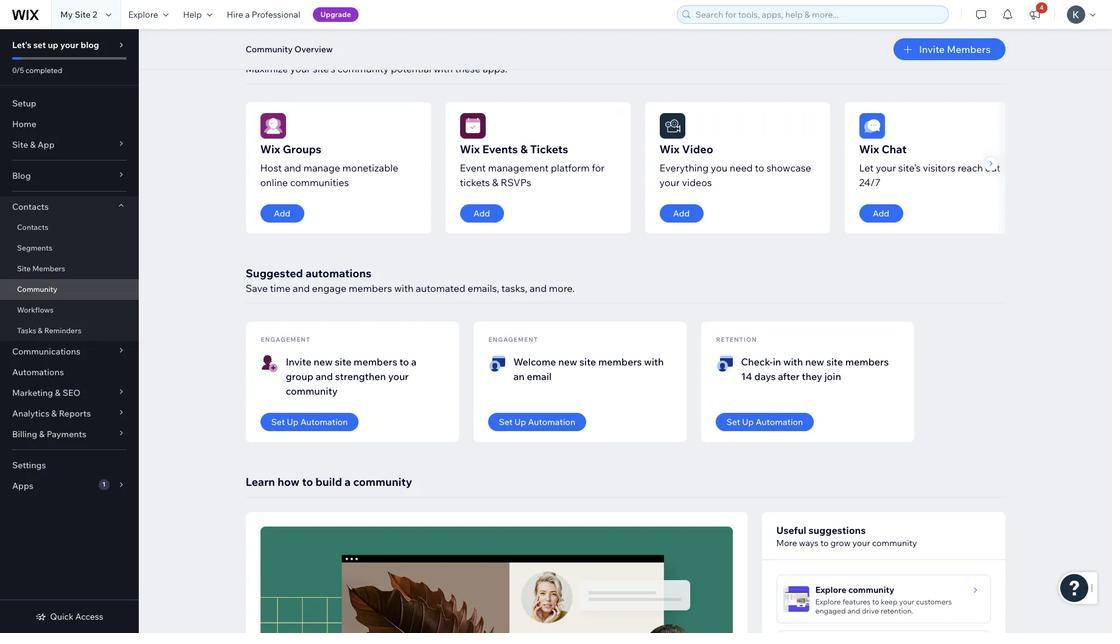 Task type: describe. For each thing, give the bounding box(es) containing it.
new for invite
[[314, 356, 333, 368]]

up for welcome new site members with an email
[[515, 417, 526, 428]]

with inside suggested automations save time and engage members with automated emails, tasks, and more.
[[394, 282, 414, 295]]

and inside the 'wix groups host and manage monetizable online communities'
[[284, 162, 301, 174]]

customers
[[916, 598, 952, 607]]

& up management
[[520, 142, 528, 156]]

set for welcome new site members with an email
[[499, 417, 513, 428]]

with inside welcome new site members with an email
[[644, 356, 664, 368]]

workflows link
[[0, 300, 139, 321]]

invite members button
[[894, 38, 1005, 60]]

strengthen
[[335, 371, 386, 383]]

site inside the check-in with new site members 14 days after they join
[[827, 356, 843, 368]]

community up features
[[849, 585, 895, 596]]

videos
[[682, 177, 712, 189]]

seo
[[63, 388, 80, 399]]

members for site members
[[32, 264, 65, 273]]

wix groups host and manage monetizable online communities
[[260, 142, 398, 189]]

tickets
[[460, 177, 490, 189]]

wix for wix events & tickets
[[460, 142, 480, 156]]

payments
[[47, 429, 86, 440]]

segments link
[[0, 238, 139, 259]]

your inside useful suggestions more ways to grow your community
[[853, 538, 870, 549]]

2 vertical spatial a
[[345, 475, 351, 489]]

marketing
[[12, 388, 53, 399]]

check-in with new site members 14 days after they join
[[741, 356, 889, 383]]

online
[[260, 177, 288, 189]]

site & app button
[[0, 135, 139, 155]]

community overview
[[246, 44, 333, 55]]

drive
[[862, 607, 879, 616]]

1
[[102, 481, 106, 489]]

members inside invite new site members to a group and strengthen your community
[[354, 356, 397, 368]]

welcome
[[514, 356, 556, 368]]

engage
[[312, 282, 347, 295]]

sidebar element
[[0, 29, 139, 634]]

add for &
[[473, 208, 490, 219]]

events
[[482, 142, 518, 156]]

to inside wix video everything you need to showcase your videos
[[755, 162, 764, 174]]

add button for host
[[260, 205, 304, 223]]

automation for email
[[528, 417, 576, 428]]

hire a professional
[[227, 9, 300, 20]]

useful
[[777, 525, 806, 537]]

a inside invite new site members to a group and strengthen your community
[[411, 356, 417, 368]]

site's
[[313, 63, 335, 75]]

your inside "sidebar" element
[[60, 40, 79, 51]]

2
[[93, 9, 97, 20]]

set for invite new site members to a group and strengthen your community
[[271, 417, 285, 428]]

tasks & reminders
[[17, 326, 81, 335]]

suggested for suggested apps
[[246, 47, 303, 61]]

& for seo
[[55, 388, 61, 399]]

0/5 completed
[[12, 66, 62, 75]]

setup link
[[0, 93, 139, 114]]

wix for wix chat
[[859, 142, 879, 156]]

your inside invite new site members to a group and strengthen your community
[[388, 371, 409, 383]]

your inside wix video everything you need to showcase your videos
[[660, 177, 680, 189]]

up for check-in with new site members 14 days after they join
[[742, 417, 754, 428]]

potential
[[391, 63, 431, 75]]

home link
[[0, 114, 139, 135]]

add for host
[[274, 208, 291, 219]]

members inside the check-in with new site members 14 days after they join
[[845, 356, 889, 368]]

manage
[[303, 162, 340, 174]]

contacts for contacts link
[[17, 223, 48, 232]]

access
[[75, 612, 103, 623]]

settings link
[[0, 455, 139, 476]]

automations link
[[0, 362, 139, 383]]

out
[[985, 162, 1001, 174]]

analytics
[[12, 408, 49, 419]]

my
[[60, 9, 73, 20]]

reach
[[958, 162, 983, 174]]

suggested apps maximize your site's community potential with these apps.
[[246, 47, 507, 75]]

retention.
[[881, 607, 914, 616]]

set up automation button for 14
[[716, 413, 814, 432]]

community for community overview
[[246, 44, 293, 55]]

site for invite
[[335, 356, 352, 368]]

site members link
[[0, 259, 139, 279]]

retention
[[716, 336, 757, 344]]

with inside "suggested apps maximize your site's community potential with these apps."
[[434, 63, 453, 75]]

apps.
[[483, 63, 507, 75]]

tasks,
[[502, 282, 528, 295]]

automated
[[416, 282, 465, 295]]

wix for wix groups
[[260, 142, 280, 156]]

billing & payments
[[12, 429, 86, 440]]

community inside invite new site members to a group and strengthen your community
[[286, 385, 338, 398]]

site for site members
[[17, 264, 31, 273]]

host
[[260, 162, 282, 174]]

suggestions
[[809, 525, 866, 537]]

upgrade button
[[313, 7, 358, 22]]

let
[[859, 162, 874, 174]]

these
[[455, 63, 481, 75]]

invite for invite new site members to a group and strengthen your community
[[286, 356, 312, 368]]

showcase
[[767, 162, 811, 174]]

add button for &
[[460, 205, 504, 223]]

set up automation for group
[[271, 417, 348, 428]]

monetizable
[[342, 162, 398, 174]]

wix for wix video
[[660, 142, 680, 156]]

setup
[[12, 98, 36, 109]]

community right build
[[353, 475, 412, 489]]

marketing & seo
[[12, 388, 80, 399]]

members inside suggested automations save time and engage members with automated emails, tasks, and more.
[[349, 282, 392, 295]]

automations
[[12, 367, 64, 378]]

site members
[[17, 264, 65, 273]]

chat
[[882, 142, 907, 156]]

site & app
[[12, 139, 55, 150]]

quick access button
[[36, 612, 103, 623]]

management
[[488, 162, 549, 174]]

engaged
[[815, 607, 846, 616]]

& for reminders
[[38, 326, 43, 335]]

to inside explore features to keep your customers engaged and drive retention.
[[872, 598, 879, 607]]

your inside 'wix chat let your site's visitors reach out 24/7'
[[876, 162, 896, 174]]

set up automation for 14
[[727, 417, 803, 428]]

learn
[[246, 475, 275, 489]]

new inside the check-in with new site members 14 days after they join
[[805, 356, 824, 368]]

for
[[592, 162, 605, 174]]

tasks
[[17, 326, 36, 335]]

contacts button
[[0, 197, 139, 217]]

you
[[711, 162, 728, 174]]

up for invite new site members to a group and strengthen your community
[[287, 417, 299, 428]]

contacts link
[[0, 217, 139, 238]]

an
[[514, 371, 525, 383]]

time
[[270, 282, 291, 295]]

explore for explore features to keep your customers engaged and drive retention.
[[815, 598, 841, 607]]

& for app
[[30, 139, 36, 150]]

platform
[[551, 162, 590, 174]]

site for site & app
[[12, 139, 28, 150]]



Task type: vqa. For each thing, say whether or not it's contained in the screenshot.
the Set Up Automation button corresponding to 14
yes



Task type: locate. For each thing, give the bounding box(es) containing it.
0 horizontal spatial engagement
[[261, 336, 311, 344]]

site up strengthen
[[335, 356, 352, 368]]

0 vertical spatial explore
[[128, 9, 158, 20]]

0 vertical spatial a
[[245, 9, 250, 20]]

suggested inside suggested automations save time and engage members with automated emails, tasks, and more.
[[246, 267, 303, 281]]

upgrade
[[320, 10, 351, 19]]

0 horizontal spatial automation
[[300, 417, 348, 428]]

1 horizontal spatial set up automation
[[499, 417, 576, 428]]

set up automation button
[[260, 413, 359, 432], [488, 413, 586, 432], [716, 413, 814, 432]]

engagement for invite new site members to a group and strengthen your community
[[261, 336, 311, 344]]

visitors
[[923, 162, 956, 174]]

invite for invite members
[[919, 43, 945, 55]]

4
[[1040, 4, 1044, 12]]

1 vertical spatial contacts
[[17, 223, 48, 232]]

1 set up automation from the left
[[271, 417, 348, 428]]

members
[[349, 282, 392, 295], [354, 356, 397, 368], [598, 356, 642, 368], [845, 356, 889, 368]]

1 vertical spatial a
[[411, 356, 417, 368]]

add button down the tickets
[[460, 205, 504, 223]]

site up join
[[827, 356, 843, 368]]

explore up the engaged
[[815, 585, 847, 596]]

reports
[[59, 408, 91, 419]]

0 horizontal spatial community
[[17, 285, 57, 294]]

your right grow
[[853, 538, 870, 549]]

2 vertical spatial explore
[[815, 598, 841, 607]]

0 horizontal spatial set
[[271, 417, 285, 428]]

3 set up automation from the left
[[727, 417, 803, 428]]

more.
[[549, 282, 575, 295]]

community inside "sidebar" element
[[17, 285, 57, 294]]

with inside the check-in with new site members 14 days after they join
[[783, 356, 803, 368]]

features
[[843, 598, 871, 607]]

3 up from the left
[[742, 417, 754, 428]]

1 automation from the left
[[300, 417, 348, 428]]

explore features to keep your customers engaged and drive retention.
[[815, 598, 952, 616]]

1 horizontal spatial site
[[580, 356, 596, 368]]

1 horizontal spatial automation
[[528, 417, 576, 428]]

2 horizontal spatial up
[[742, 417, 754, 428]]

members
[[947, 43, 991, 55], [32, 264, 65, 273]]

suggested for suggested automations
[[246, 267, 303, 281]]

wix inside the 'wix groups host and manage monetizable online communities'
[[260, 142, 280, 156]]

automation down group
[[300, 417, 348, 428]]

add down 24/7
[[873, 208, 890, 219]]

2 automation from the left
[[528, 417, 576, 428]]

1 horizontal spatial a
[[345, 475, 351, 489]]

4 add from the left
[[873, 208, 890, 219]]

invite inside invite new site members to a group and strengthen your community
[[286, 356, 312, 368]]

0 vertical spatial contacts
[[12, 202, 49, 212]]

3 wix from the left
[[660, 142, 680, 156]]

members inside "sidebar" element
[[32, 264, 65, 273]]

grow
[[831, 538, 851, 549]]

1 site from the left
[[335, 356, 352, 368]]

invite inside button
[[919, 43, 945, 55]]

automation down after
[[756, 417, 803, 428]]

3 add button from the left
[[660, 205, 703, 223]]

community up maximize
[[246, 44, 293, 55]]

analytics & reports
[[12, 408, 91, 419]]

to inside useful suggestions more ways to grow your community
[[821, 538, 829, 549]]

communications
[[12, 346, 80, 357]]

up down 14
[[742, 417, 754, 428]]

1 add from the left
[[274, 208, 291, 219]]

need
[[730, 162, 753, 174]]

set up automation button down email
[[488, 413, 586, 432]]

1 vertical spatial invite
[[286, 356, 312, 368]]

wix inside wix events & tickets event management platform for tickets & rsvps
[[460, 142, 480, 156]]

site
[[335, 356, 352, 368], [580, 356, 596, 368], [827, 356, 843, 368]]

0 vertical spatial suggested
[[246, 47, 303, 61]]

1 horizontal spatial up
[[515, 417, 526, 428]]

0 horizontal spatial new
[[314, 356, 333, 368]]

2 new from the left
[[558, 356, 577, 368]]

& right the tickets
[[492, 177, 499, 189]]

and down groups
[[284, 162, 301, 174]]

1 horizontal spatial engagement
[[489, 336, 538, 344]]

with
[[434, 63, 453, 75], [394, 282, 414, 295], [644, 356, 664, 368], [783, 356, 803, 368]]

blog button
[[0, 166, 139, 186]]

add button down online
[[260, 205, 304, 223]]

1 add button from the left
[[260, 205, 304, 223]]

explore right 2
[[128, 9, 158, 20]]

suggested up time
[[246, 267, 303, 281]]

site down segments
[[17, 264, 31, 273]]

and left drive
[[848, 607, 860, 616]]

0 horizontal spatial set up automation
[[271, 417, 348, 428]]

engagement up welcome in the bottom of the page
[[489, 336, 538, 344]]

2 engagement from the left
[[489, 336, 538, 344]]

engagement for welcome new site members with an email
[[489, 336, 538, 344]]

up down group
[[287, 417, 299, 428]]

0 horizontal spatial up
[[287, 417, 299, 428]]

new inside welcome new site members with an email
[[558, 356, 577, 368]]

home
[[12, 119, 36, 130]]

keep
[[881, 598, 898, 607]]

add button down videos
[[660, 205, 703, 223]]

& inside "popup button"
[[39, 429, 45, 440]]

site for welcome
[[580, 356, 596, 368]]

2 horizontal spatial set up automation button
[[716, 413, 814, 432]]

wix up the host
[[260, 142, 280, 156]]

your down everything
[[660, 177, 680, 189]]

0 horizontal spatial set up automation button
[[260, 413, 359, 432]]

analytics & reports button
[[0, 404, 139, 424]]

2 set up automation button from the left
[[488, 413, 586, 432]]

invite members
[[919, 43, 991, 55]]

1 list from the top
[[246, 102, 1030, 234]]

contacts inside contacts link
[[17, 223, 48, 232]]

2 add from the left
[[473, 208, 490, 219]]

community
[[246, 44, 293, 55], [17, 285, 57, 294]]

members inside button
[[947, 43, 991, 55]]

add button for everything
[[660, 205, 703, 223]]

& right tasks on the left
[[38, 326, 43, 335]]

list containing wix groups
[[246, 102, 1030, 234]]

1 vertical spatial site
[[12, 139, 28, 150]]

1 horizontal spatial members
[[947, 43, 991, 55]]

1 horizontal spatial set
[[499, 417, 513, 428]]

set up automation for email
[[499, 417, 576, 428]]

4 wix from the left
[[859, 142, 879, 156]]

explore for explore
[[128, 9, 158, 20]]

members for invite members
[[947, 43, 991, 55]]

set up automation button for group
[[260, 413, 359, 432]]

more
[[777, 538, 797, 549]]

0 horizontal spatial members
[[32, 264, 65, 273]]

automation for 14
[[756, 417, 803, 428]]

set
[[33, 40, 46, 51]]

set up automation button down days
[[716, 413, 814, 432]]

1 vertical spatial community
[[17, 285, 57, 294]]

site left 2
[[75, 9, 91, 20]]

your right 'let'
[[876, 162, 896, 174]]

1 horizontal spatial community
[[246, 44, 293, 55]]

suggested inside "suggested apps maximize your site's community potential with these apps."
[[246, 47, 303, 61]]

& left the "app"
[[30, 139, 36, 150]]

maximize
[[246, 63, 288, 75]]

explore left features
[[815, 598, 841, 607]]

and
[[284, 162, 301, 174], [293, 282, 310, 295], [530, 282, 547, 295], [316, 371, 333, 383], [848, 607, 860, 616]]

2 up from the left
[[515, 417, 526, 428]]

community inside "suggested apps maximize your site's community potential with these apps."
[[338, 63, 389, 75]]

and right group
[[316, 371, 333, 383]]

automation for group
[[300, 417, 348, 428]]

1 up from the left
[[287, 417, 299, 428]]

learn how to build a community
[[246, 475, 412, 489]]

wix up event
[[460, 142, 480, 156]]

community inside useful suggestions more ways to grow your community
[[872, 538, 917, 549]]

set up automation button down group
[[260, 413, 359, 432]]

up down an
[[515, 417, 526, 428]]

community link
[[0, 279, 139, 300]]

2 vertical spatial site
[[17, 264, 31, 273]]

1 new from the left
[[314, 356, 333, 368]]

& for payments
[[39, 429, 45, 440]]

billing
[[12, 429, 37, 440]]

set up automation down group
[[271, 417, 348, 428]]

site down home
[[12, 139, 28, 150]]

1 vertical spatial list
[[246, 322, 1005, 443]]

contacts inside contacts popup button
[[12, 202, 49, 212]]

0 vertical spatial list
[[246, 102, 1030, 234]]

and right time
[[293, 282, 310, 295]]

site inside welcome new site members with an email
[[580, 356, 596, 368]]

2 horizontal spatial set up automation
[[727, 417, 803, 428]]

engagement
[[261, 336, 311, 344], [489, 336, 538, 344]]

2 horizontal spatial set
[[727, 417, 740, 428]]

join
[[825, 371, 841, 383]]

group
[[286, 371, 313, 383]]

site's
[[898, 162, 921, 174]]

3 site from the left
[[827, 356, 843, 368]]

explore
[[128, 9, 158, 20], [815, 585, 847, 596], [815, 598, 841, 607]]

suggested up maximize
[[246, 47, 303, 61]]

emails,
[[468, 282, 499, 295]]

add
[[274, 208, 291, 219], [473, 208, 490, 219], [673, 208, 690, 219], [873, 208, 890, 219]]

1 suggested from the top
[[246, 47, 303, 61]]

0 vertical spatial community
[[246, 44, 293, 55]]

engagement up group
[[261, 336, 311, 344]]

your inside explore features to keep your customers engaged and drive retention.
[[899, 598, 915, 607]]

set up automation
[[271, 417, 348, 428], [499, 417, 576, 428], [727, 417, 803, 428]]

new for welcome
[[558, 356, 577, 368]]

list containing invite new site members to a group and strengthen your community
[[246, 322, 1005, 443]]

your inside "suggested apps maximize your site's community potential with these apps."
[[290, 63, 311, 75]]

site right welcome in the bottom of the page
[[580, 356, 596, 368]]

quick access
[[50, 612, 103, 623]]

apps
[[306, 47, 331, 61]]

community up workflows
[[17, 285, 57, 294]]

4 button
[[1022, 0, 1048, 29]]

set up automation down days
[[727, 417, 803, 428]]

2 wix from the left
[[460, 142, 480, 156]]

add down online
[[274, 208, 291, 219]]

0/5
[[12, 66, 24, 75]]

1 vertical spatial explore
[[815, 585, 847, 596]]

to inside invite new site members to a group and strengthen your community
[[400, 356, 409, 368]]

2 horizontal spatial new
[[805, 356, 824, 368]]

and inside explore features to keep your customers engaged and drive retention.
[[848, 607, 860, 616]]

1 horizontal spatial new
[[558, 356, 577, 368]]

add for everything
[[673, 208, 690, 219]]

after
[[778, 371, 800, 383]]

your right up
[[60, 40, 79, 51]]

wix chat let your site's visitors reach out 24/7
[[859, 142, 1001, 189]]

wix inside 'wix chat let your site's visitors reach out 24/7'
[[859, 142, 879, 156]]

blog
[[81, 40, 99, 51]]

app
[[38, 139, 55, 150]]

&
[[30, 139, 36, 150], [520, 142, 528, 156], [492, 177, 499, 189], [38, 326, 43, 335], [55, 388, 61, 399], [51, 408, 57, 419], [39, 429, 45, 440]]

wix inside wix video everything you need to showcase your videos
[[660, 142, 680, 156]]

& right "billing"
[[39, 429, 45, 440]]

check-
[[741, 356, 773, 368]]

2 list from the top
[[246, 322, 1005, 443]]

0 horizontal spatial invite
[[286, 356, 312, 368]]

your down community overview button
[[290, 63, 311, 75]]

list
[[246, 102, 1030, 234], [246, 322, 1005, 443]]

contacts for contacts popup button
[[12, 202, 49, 212]]

add button for let
[[859, 205, 903, 223]]

communications button
[[0, 342, 139, 362]]

community down group
[[286, 385, 338, 398]]

community overview button
[[240, 40, 339, 58]]

0 vertical spatial members
[[947, 43, 991, 55]]

completed
[[26, 66, 62, 75]]

2 horizontal spatial automation
[[756, 417, 803, 428]]

Search for tools, apps, help & more... field
[[692, 6, 945, 23]]

1 horizontal spatial set up automation button
[[488, 413, 586, 432]]

wix up everything
[[660, 142, 680, 156]]

build
[[316, 475, 342, 489]]

new inside invite new site members to a group and strengthen your community
[[314, 356, 333, 368]]

site inside invite new site members to a group and strengthen your community
[[335, 356, 352, 368]]

2 horizontal spatial site
[[827, 356, 843, 368]]

& left "seo"
[[55, 388, 61, 399]]

add down the tickets
[[473, 208, 490, 219]]

help button
[[176, 0, 220, 29]]

3 add from the left
[[673, 208, 690, 219]]

community right site's
[[338, 63, 389, 75]]

explore inside explore features to keep your customers engaged and drive retention.
[[815, 598, 841, 607]]

3 set up automation button from the left
[[716, 413, 814, 432]]

wix events & tickets event management platform for tickets & rsvps
[[460, 142, 605, 189]]

set up automation down email
[[499, 417, 576, 428]]

0 vertical spatial invite
[[919, 43, 945, 55]]

tickets
[[530, 142, 568, 156]]

and inside invite new site members to a group and strengthen your community
[[316, 371, 333, 383]]

1 set from the left
[[271, 417, 285, 428]]

your right keep
[[899, 598, 915, 607]]

and left 'more.'
[[530, 282, 547, 295]]

add button
[[260, 205, 304, 223], [460, 205, 504, 223], [660, 205, 703, 223], [859, 205, 903, 223]]

video
[[682, 142, 713, 156]]

1 engagement from the left
[[261, 336, 311, 344]]

community
[[338, 63, 389, 75], [286, 385, 338, 398], [353, 475, 412, 489], [872, 538, 917, 549], [849, 585, 895, 596]]

& left reports on the bottom
[[51, 408, 57, 419]]

contacts
[[12, 202, 49, 212], [17, 223, 48, 232]]

automations
[[306, 267, 372, 281]]

3 automation from the left
[[756, 417, 803, 428]]

community right grow
[[872, 538, 917, 549]]

marketing & seo button
[[0, 383, 139, 404]]

up
[[48, 40, 58, 51]]

2 suggested from the top
[[246, 267, 303, 281]]

your right strengthen
[[388, 371, 409, 383]]

add down videos
[[673, 208, 690, 219]]

14
[[741, 371, 752, 383]]

up
[[287, 417, 299, 428], [515, 417, 526, 428], [742, 417, 754, 428]]

1 horizontal spatial invite
[[919, 43, 945, 55]]

2 site from the left
[[580, 356, 596, 368]]

how
[[278, 475, 300, 489]]

0 horizontal spatial site
[[335, 356, 352, 368]]

1 set up automation button from the left
[[260, 413, 359, 432]]

community inside button
[[246, 44, 293, 55]]

welcome new site members with an email
[[514, 356, 664, 383]]

add button down 24/7
[[859, 205, 903, 223]]

2 horizontal spatial a
[[411, 356, 417, 368]]

contacts up segments
[[17, 223, 48, 232]]

my site 2
[[60, 9, 97, 20]]

3 new from the left
[[805, 356, 824, 368]]

explore for explore community
[[815, 585, 847, 596]]

a inside "hire a professional" link
[[245, 9, 250, 20]]

4 add button from the left
[[859, 205, 903, 223]]

2 add button from the left
[[460, 205, 504, 223]]

wix video everything you need to showcase your videos
[[660, 142, 811, 189]]

1 vertical spatial suggested
[[246, 267, 303, 281]]

days
[[754, 371, 776, 383]]

0 vertical spatial site
[[75, 9, 91, 20]]

1 wix from the left
[[260, 142, 280, 156]]

2 set from the left
[[499, 417, 513, 428]]

automation down email
[[528, 417, 576, 428]]

reminders
[[44, 326, 81, 335]]

add for let
[[873, 208, 890, 219]]

contacts down blog
[[12, 202, 49, 212]]

0 horizontal spatial a
[[245, 9, 250, 20]]

useful suggestions more ways to grow your community
[[777, 525, 917, 549]]

3 set from the left
[[727, 417, 740, 428]]

1 vertical spatial members
[[32, 264, 65, 273]]

groups
[[283, 142, 322, 156]]

wix up 'let'
[[859, 142, 879, 156]]

2 set up automation from the left
[[499, 417, 576, 428]]

explore community
[[815, 585, 895, 596]]

members inside welcome new site members with an email
[[598, 356, 642, 368]]

set for check-in with new site members 14 days after they join
[[727, 417, 740, 428]]

& for reports
[[51, 408, 57, 419]]

hire
[[227, 9, 243, 20]]

community for community
[[17, 285, 57, 294]]

set up automation button for email
[[488, 413, 586, 432]]

site inside popup button
[[12, 139, 28, 150]]

in
[[773, 356, 781, 368]]



